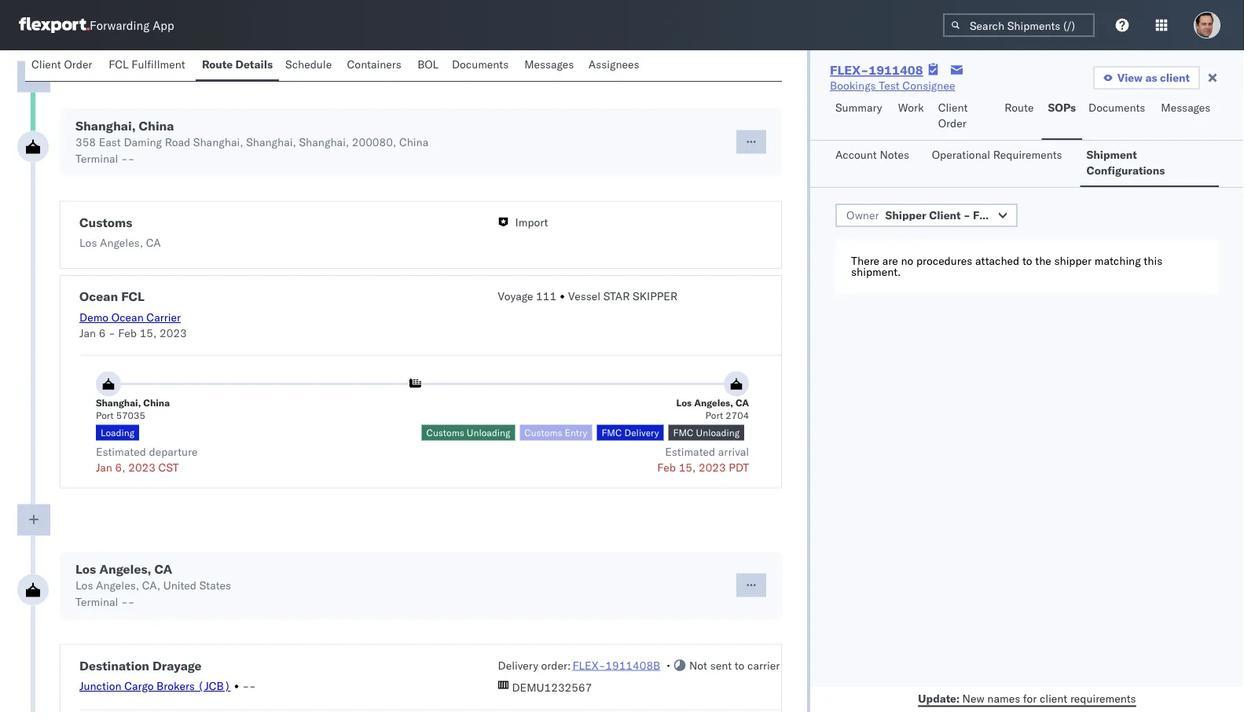 Task type: describe. For each thing, give the bounding box(es) containing it.
flex-1911408
[[830, 62, 923, 78]]

requirements
[[1070, 691, 1136, 705]]

test
[[879, 79, 900, 92]]

client order for the bottommost client order button
[[938, 101, 968, 130]]

jan inside shanghai, china port 57035 loading estimated departure jan 6, 2023 cst
[[96, 460, 112, 474]]

fmc unloading
[[673, 427, 740, 438]]

0 vertical spatial documents
[[452, 57, 509, 71]]

1 vertical spatial china
[[399, 135, 428, 149]]

summary button
[[829, 94, 892, 140]]

2704
[[726, 409, 749, 421]]

not sent to carrier
[[689, 658, 780, 672]]

0 horizontal spatial delivery
[[498, 658, 538, 672]]

15, inside estimated arrival feb 15, 2023 pdt
[[679, 460, 696, 474]]

angeles, inside customs los angeles, ca
[[100, 236, 143, 250]]

6
[[99, 326, 106, 339]]

los angeles, ca los angeles, ca, united states terminal --
[[75, 561, 231, 608]]

summary
[[835, 101, 882, 114]]

demu1232567
[[512, 680, 592, 694]]

customs unloading
[[426, 427, 510, 438]]

owner shipper client - flexport demo shipper
[[846, 208, 1094, 222]]

flex-1911408 link
[[830, 62, 923, 78]]

destination drayage
[[79, 657, 202, 673]]

no
[[901, 254, 913, 268]]

are
[[882, 254, 898, 268]]

forwarding
[[90, 18, 150, 33]]

operational requirements button
[[926, 141, 1071, 187]]

terminal inside los angeles, ca los angeles, ca, united states terminal --
[[75, 594, 118, 608]]

fcl inside ocean fcl demo ocean carrier jan 6 - feb 15, 2023
[[121, 289, 144, 304]]

shipper
[[1054, 254, 1092, 268]]

ca,
[[142, 578, 160, 592]]

united
[[163, 578, 197, 592]]

jan inside ocean fcl demo ocean carrier jan 6 - feb 15, 2023
[[79, 326, 96, 339]]

road
[[165, 135, 190, 149]]

work button
[[892, 94, 932, 140]]

containers button
[[341, 50, 411, 81]]

bookings test consignee
[[830, 79, 955, 92]]

1 shipper from the left
[[885, 208, 926, 222]]

junction
[[79, 679, 121, 693]]

client inside view as client button
[[1160, 71, 1190, 84]]

angeles, inside "los angeles, ca port 2704"
[[694, 397, 733, 409]]

pdt
[[729, 460, 749, 474]]

order for the bottommost client order button
[[938, 116, 966, 130]]

sops
[[1048, 101, 1076, 114]]

0 vertical spatial to
[[1022, 254, 1032, 268]]

shanghai, china port 57035 loading estimated departure jan 6, 2023 cst
[[96, 397, 198, 474]]

operational
[[932, 148, 990, 161]]

111
[[536, 289, 556, 303]]

57035
[[116, 409, 145, 421]]

2 shipper from the left
[[1053, 208, 1094, 222]]

matching this shipment.
[[851, 254, 1162, 279]]

unloading for fmc unloading
[[696, 427, 740, 438]]

forwarding app
[[90, 18, 174, 33]]

carrier
[[146, 310, 181, 324]]

schedule
[[285, 57, 332, 71]]

fmc delivery
[[602, 427, 659, 438]]

new
[[962, 691, 984, 705]]

client for the top client order button
[[31, 57, 61, 71]]

los inside "los angeles, ca port 2704"
[[676, 397, 692, 409]]

angeles, up ca,
[[99, 561, 151, 576]]

angeles, left ca,
[[96, 578, 139, 592]]

•
[[667, 658, 670, 672]]

flex- for 1911408
[[830, 62, 869, 78]]

junction cargo brokers (jcb)
[[79, 679, 231, 693]]

estimated arrival feb 15, 2023 pdt
[[657, 444, 749, 474]]

flex-1911408b
[[572, 658, 660, 672]]

account
[[835, 148, 877, 161]]

1 vertical spatial ocean
[[111, 310, 144, 324]]

bol button
[[411, 50, 446, 81]]

assignees
[[589, 57, 639, 71]]

port inside shanghai, china port 57035 loading estimated departure jan 6, 2023 cst
[[96, 409, 114, 421]]

2023 inside ocean fcl demo ocean carrier jan 6 - feb 15, 2023
[[160, 326, 187, 339]]

customs los angeles, ca
[[79, 214, 161, 250]]

1 vertical spatial documents button
[[1082, 94, 1155, 140]]

15, inside ocean fcl demo ocean carrier jan 6 - feb 15, 2023
[[140, 326, 157, 339]]

ocean fcl demo ocean carrier jan 6 - feb 15, 2023
[[79, 289, 187, 339]]

this
[[1144, 254, 1162, 268]]

0 vertical spatial messages
[[524, 57, 574, 71]]

bol
[[417, 57, 439, 71]]

requirements
[[993, 148, 1062, 161]]

1911408
[[869, 62, 923, 78]]

route for route details
[[202, 57, 233, 71]]

matching
[[1095, 254, 1141, 268]]

- inside ocean fcl demo ocean carrier jan 6 - feb 15, 2023
[[108, 326, 115, 339]]

attached
[[975, 254, 1019, 268]]

view as client
[[1117, 71, 1190, 84]]

0 vertical spatial ocean
[[79, 289, 118, 304]]

route details button
[[196, 50, 279, 81]]

200080,
[[352, 135, 396, 149]]

brokers
[[156, 679, 195, 693]]

los inside customs los angeles, ca
[[79, 236, 97, 250]]

0 vertical spatial demo
[[1020, 208, 1050, 222]]

departure
[[149, 444, 198, 458]]

1 horizontal spatial delivery
[[624, 427, 659, 438]]

china for shanghai, china port 57035 loading estimated departure jan 6, 2023 cst
[[143, 397, 170, 409]]



Task type: locate. For each thing, give the bounding box(es) containing it.
there
[[851, 254, 879, 268]]

estimated up 6,
[[96, 444, 146, 458]]

0 horizontal spatial 15,
[[140, 326, 157, 339]]

messages button left the assignees
[[518, 50, 582, 81]]

angeles, up ocean fcl demo ocean carrier jan 6 - feb 15, 2023
[[100, 236, 143, 250]]

1 horizontal spatial client
[[1160, 71, 1190, 84]]

shipment
[[1086, 148, 1137, 161]]

delivery left fmc unloading at the bottom right
[[624, 427, 659, 438]]

drayage
[[153, 657, 202, 673]]

2 horizontal spatial customs
[[524, 427, 562, 438]]

client down consignee
[[938, 101, 968, 114]]

customs for customs entry
[[524, 427, 562, 438]]

1 estimated from the left
[[96, 444, 146, 458]]

fcl
[[109, 57, 129, 71], [121, 289, 144, 304]]

voyage
[[498, 289, 533, 303]]

sent
[[710, 658, 732, 672]]

0 vertical spatial messages button
[[518, 50, 582, 81]]

2 port from the left
[[705, 409, 723, 421]]

vessel star skipper
[[568, 289, 678, 303]]

port
[[96, 409, 114, 421], [705, 409, 723, 421]]

ca up 2704
[[736, 397, 749, 409]]

1 vertical spatial delivery
[[498, 658, 538, 672]]

china for shanghai, china 358 east daming road shanghai, shanghai, shanghai, 200080, china terminal --
[[139, 118, 174, 133]]

ca up ocean fcl demo ocean carrier jan 6 - feb 15, 2023
[[146, 236, 161, 250]]

feb
[[118, 326, 137, 339], [657, 460, 676, 474]]

client order down consignee
[[938, 101, 968, 130]]

order for the top client order button
[[64, 57, 92, 71]]

east
[[99, 135, 121, 149]]

1 vertical spatial to
[[735, 658, 745, 672]]

route left details
[[202, 57, 233, 71]]

documents button up shipment
[[1082, 94, 1155, 140]]

ca
[[146, 236, 161, 250], [736, 397, 749, 409], [154, 561, 172, 576]]

angeles, up 2704
[[694, 397, 733, 409]]

assignees button
[[582, 50, 648, 81]]

1 horizontal spatial fmc
[[673, 427, 694, 438]]

1 vertical spatial order
[[938, 116, 966, 130]]

to left the
[[1022, 254, 1032, 268]]

unloading left customs entry
[[467, 427, 510, 438]]

Search Shipments (/) text field
[[943, 13, 1095, 37]]

client right as
[[1160, 71, 1190, 84]]

0 horizontal spatial order
[[64, 57, 92, 71]]

0 horizontal spatial estimated
[[96, 444, 146, 458]]

route left sops
[[1005, 101, 1034, 114]]

view as client button
[[1093, 66, 1200, 90]]

1 vertical spatial feb
[[657, 460, 676, 474]]

client right for
[[1040, 691, 1067, 705]]

china up daming
[[139, 118, 174, 133]]

1 horizontal spatial 15,
[[679, 460, 696, 474]]

client order button
[[25, 50, 102, 81], [932, 94, 998, 140]]

terminal down 358
[[75, 151, 118, 165]]

1 vertical spatial documents
[[1088, 101, 1145, 114]]

arrival
[[718, 444, 749, 458]]

client order down flexport. image
[[31, 57, 92, 71]]

flex- for 1911408b
[[572, 658, 605, 672]]

1 horizontal spatial messages button
[[1155, 94, 1219, 140]]

1 vertical spatial messages
[[1161, 101, 1211, 114]]

0 vertical spatial china
[[139, 118, 174, 133]]

client order
[[31, 57, 92, 71], [938, 101, 968, 130]]

ca inside "los angeles, ca port 2704"
[[736, 397, 749, 409]]

estimated down fmc unloading at the bottom right
[[665, 444, 715, 458]]

1 horizontal spatial client order button
[[932, 94, 998, 140]]

0 horizontal spatial messages
[[524, 57, 574, 71]]

0 horizontal spatial 2023
[[128, 460, 156, 474]]

update:
[[918, 691, 960, 705]]

notes
[[880, 148, 909, 161]]

client
[[1160, 71, 1190, 84], [1040, 691, 1067, 705]]

1 vertical spatial demo
[[79, 310, 109, 324]]

feb inside ocean fcl demo ocean carrier jan 6 - feb 15, 2023
[[118, 326, 137, 339]]

delivery
[[624, 427, 659, 438], [498, 658, 538, 672]]

demo up 6
[[79, 310, 109, 324]]

2 vertical spatial ca
[[154, 561, 172, 576]]

customs for customs los angeles, ca
[[79, 214, 132, 230]]

terminal inside the shanghai, china 358 east daming road shanghai, shanghai, shanghai, 200080, china terminal --
[[75, 151, 118, 165]]

cst
[[158, 460, 179, 474]]

customs inside customs los angeles, ca
[[79, 214, 132, 230]]

0 horizontal spatial fmc
[[602, 427, 622, 438]]

shipment configurations button
[[1080, 141, 1219, 187]]

1 horizontal spatial 2023
[[160, 326, 187, 339]]

0 vertical spatial 15,
[[140, 326, 157, 339]]

1 vertical spatial terminal
[[75, 594, 118, 608]]

2 vertical spatial client
[[929, 208, 961, 222]]

2 fmc from the left
[[673, 427, 694, 438]]

1 horizontal spatial documents button
[[1082, 94, 1155, 140]]

1 horizontal spatial documents
[[1088, 101, 1145, 114]]

1 vertical spatial route
[[1005, 101, 1034, 114]]

15, down "carrier"
[[140, 326, 157, 339]]

0 vertical spatial terminal
[[75, 151, 118, 165]]

account notes
[[835, 148, 909, 161]]

china right 200080,
[[399, 135, 428, 149]]

delivery order:
[[498, 658, 571, 672]]

0 vertical spatial documents button
[[446, 50, 518, 81]]

customs
[[79, 214, 132, 230], [426, 427, 464, 438], [524, 427, 562, 438]]

jan left 6
[[79, 326, 96, 339]]

ca for los angeles, ca port 2704
[[736, 397, 749, 409]]

route details
[[202, 57, 273, 71]]

1 horizontal spatial feb
[[657, 460, 676, 474]]

0 horizontal spatial port
[[96, 409, 114, 421]]

0 vertical spatial fcl
[[109, 57, 129, 71]]

1 horizontal spatial client order
[[938, 101, 968, 130]]

client order button up operational
[[932, 94, 998, 140]]

daming
[[124, 135, 162, 149]]

2023 right 6,
[[128, 460, 156, 474]]

shanghai, inside shanghai, china port 57035 loading estimated departure jan 6, 2023 cst
[[96, 397, 141, 409]]

port up loading
[[96, 409, 114, 421]]

feb down demo ocean carrier link
[[118, 326, 137, 339]]

update: new names for client requirements
[[918, 691, 1136, 705]]

0 horizontal spatial route
[[202, 57, 233, 71]]

customs entry
[[524, 427, 587, 438]]

ca for los angeles, ca los angeles, ca, united states terminal --
[[154, 561, 172, 576]]

client for the bottommost client order button
[[938, 101, 968, 114]]

-
[[121, 151, 128, 165], [128, 151, 135, 165], [963, 208, 970, 222], [108, 326, 115, 339], [121, 594, 128, 608], [128, 594, 135, 608], [242, 679, 249, 693], [249, 679, 256, 693]]

0 horizontal spatial documents button
[[446, 50, 518, 81]]

operational requirements
[[932, 148, 1062, 161]]

1 vertical spatial client order
[[938, 101, 968, 130]]

feb inside estimated arrival feb 15, 2023 pdt
[[657, 460, 676, 474]]

0 vertical spatial client order button
[[25, 50, 102, 81]]

angeles,
[[100, 236, 143, 250], [694, 397, 733, 409], [99, 561, 151, 576], [96, 578, 139, 592]]

shipper up shipper on the right top of page
[[1053, 208, 1094, 222]]

unloading for customs unloading
[[467, 427, 510, 438]]

fmc up estimated arrival feb 15, 2023 pdt
[[673, 427, 694, 438]]

bookings
[[830, 79, 876, 92]]

documents down view
[[1088, 101, 1145, 114]]

15, down fmc unloading at the bottom right
[[679, 460, 696, 474]]

ca up ca,
[[154, 561, 172, 576]]

work
[[898, 101, 924, 114]]

route button
[[998, 94, 1042, 140]]

flexport. image
[[19, 17, 90, 33]]

to right sent
[[735, 658, 745, 672]]

demo right flexport
[[1020, 208, 1050, 222]]

order inside client order
[[938, 116, 966, 130]]

account notes button
[[829, 141, 916, 187]]

--
[[242, 679, 256, 693]]

estimated inside estimated arrival feb 15, 2023 pdt
[[665, 444, 715, 458]]

demo inside ocean fcl demo ocean carrier jan 6 - feb 15, 2023
[[79, 310, 109, 324]]

1 horizontal spatial flex-
[[830, 62, 869, 78]]

ocean left "carrier"
[[111, 310, 144, 324]]

cargo
[[124, 679, 154, 693]]

port inside "los angeles, ca port 2704"
[[705, 409, 723, 421]]

1 vertical spatial client order button
[[932, 94, 998, 140]]

1 horizontal spatial customs
[[426, 427, 464, 438]]

1 horizontal spatial route
[[1005, 101, 1034, 114]]

1 fmc from the left
[[602, 427, 622, 438]]

0 horizontal spatial documents
[[452, 57, 509, 71]]

import
[[515, 215, 548, 229]]

unloading down "los angeles, ca port 2704" on the right
[[696, 427, 740, 438]]

2023 down arrival
[[699, 460, 726, 474]]

ca inside los angeles, ca los angeles, ca, united states terminal --
[[154, 561, 172, 576]]

china inside shanghai, china port 57035 loading estimated departure jan 6, 2023 cst
[[143, 397, 170, 409]]

forwarding app link
[[19, 17, 174, 33]]

flex- up bookings
[[830, 62, 869, 78]]

client up procedures in the right top of the page
[[929, 208, 961, 222]]

fcl fulfillment button
[[102, 50, 196, 81]]

consignee
[[902, 79, 955, 92]]

sops button
[[1042, 94, 1082, 140]]

1 horizontal spatial estimated
[[665, 444, 715, 458]]

order up operational
[[938, 116, 966, 130]]

not
[[689, 658, 707, 672]]

shipper right owner
[[885, 208, 926, 222]]

2 terminal from the top
[[75, 594, 118, 608]]

0 horizontal spatial shipper
[[885, 208, 926, 222]]

1 vertical spatial messages button
[[1155, 94, 1219, 140]]

2 horizontal spatial 2023
[[699, 460, 726, 474]]

shanghai, china 358 east daming road shanghai, shanghai, shanghai, 200080, china terminal --
[[75, 118, 428, 165]]

china up 57035 at the left bottom of the page
[[143, 397, 170, 409]]

route for route
[[1005, 101, 1034, 114]]

0 vertical spatial client order
[[31, 57, 92, 71]]

the
[[1035, 254, 1051, 268]]

1 vertical spatial flex-
[[572, 658, 605, 672]]

there are no procedures attached to the shipper
[[851, 254, 1092, 268]]

1 horizontal spatial order
[[938, 116, 966, 130]]

ocean up 6
[[79, 289, 118, 304]]

route
[[202, 57, 233, 71], [1005, 101, 1034, 114]]

1 vertical spatial jan
[[96, 460, 112, 474]]

0 horizontal spatial client
[[1040, 691, 1067, 705]]

0 vertical spatial delivery
[[624, 427, 659, 438]]

messages button down view as client
[[1155, 94, 1219, 140]]

states
[[199, 578, 231, 592]]

configurations
[[1086, 163, 1165, 177]]

1 vertical spatial fcl
[[121, 289, 144, 304]]

jan left 6,
[[96, 460, 112, 474]]

0 vertical spatial ca
[[146, 236, 161, 250]]

flex-
[[830, 62, 869, 78], [572, 658, 605, 672]]

0 horizontal spatial to
[[735, 658, 745, 672]]

0 horizontal spatial unloading
[[467, 427, 510, 438]]

documents right bol button
[[452, 57, 509, 71]]

flex- right order:
[[572, 658, 605, 672]]

voyage 111
[[498, 289, 556, 303]]

fmc
[[602, 427, 622, 438], [673, 427, 694, 438]]

1 vertical spatial client
[[938, 101, 968, 114]]

bookings test consignee link
[[830, 78, 955, 94]]

fcl down forwarding
[[109, 57, 129, 71]]

0 vertical spatial flex-
[[830, 62, 869, 78]]

as
[[1145, 71, 1157, 84]]

estimated inside shanghai, china port 57035 loading estimated departure jan 6, 2023 cst
[[96, 444, 146, 458]]

fmc for fmc delivery
[[602, 427, 622, 438]]

1 horizontal spatial demo
[[1020, 208, 1050, 222]]

star
[[603, 289, 630, 303]]

feb down fmc delivery
[[657, 460, 676, 474]]

1 vertical spatial 15,
[[679, 460, 696, 474]]

0 vertical spatial feb
[[118, 326, 137, 339]]

messages down view as client
[[1161, 101, 1211, 114]]

details
[[235, 57, 273, 71]]

0 horizontal spatial feb
[[118, 326, 137, 339]]

shanghai,
[[75, 118, 136, 133], [193, 135, 243, 149], [246, 135, 296, 149], [299, 135, 349, 149], [96, 397, 141, 409]]

1 vertical spatial client
[[1040, 691, 1067, 705]]

2 estimated from the left
[[665, 444, 715, 458]]

358
[[75, 135, 96, 149]]

0 horizontal spatial client order button
[[25, 50, 102, 81]]

delivery left order:
[[498, 658, 538, 672]]

2023 down "carrier"
[[160, 326, 187, 339]]

flexport
[[973, 208, 1017, 222]]

0 vertical spatial route
[[202, 57, 233, 71]]

estimated
[[96, 444, 146, 458], [665, 444, 715, 458]]

customs for customs unloading
[[426, 427, 464, 438]]

procedures
[[916, 254, 972, 268]]

for
[[1023, 691, 1037, 705]]

jan
[[79, 326, 96, 339], [96, 460, 112, 474]]

vessel
[[568, 289, 600, 303]]

2 unloading from the left
[[696, 427, 740, 438]]

names
[[987, 691, 1020, 705]]

0 vertical spatial client
[[1160, 71, 1190, 84]]

0 horizontal spatial messages button
[[518, 50, 582, 81]]

0 horizontal spatial flex-
[[572, 658, 605, 672]]

carrier
[[747, 658, 780, 672]]

1 vertical spatial ca
[[736, 397, 749, 409]]

port up fmc unloading at the bottom right
[[705, 409, 723, 421]]

1 horizontal spatial to
[[1022, 254, 1032, 268]]

2023 inside shanghai, china port 57035 loading estimated departure jan 6, 2023 cst
[[128, 460, 156, 474]]

1 horizontal spatial port
[[705, 409, 723, 421]]

0 horizontal spatial client order
[[31, 57, 92, 71]]

2023 inside estimated arrival feb 15, 2023 pdt
[[699, 460, 726, 474]]

1 horizontal spatial shipper
[[1053, 208, 1094, 222]]

2 vertical spatial china
[[143, 397, 170, 409]]

shipment configurations
[[1086, 148, 1165, 177]]

fcl up demo ocean carrier link
[[121, 289, 144, 304]]

messages left the assignees
[[524, 57, 574, 71]]

documents button right the bol
[[446, 50, 518, 81]]

demo ocean carrier link
[[79, 310, 181, 324]]

0 vertical spatial jan
[[79, 326, 96, 339]]

ca inside customs los angeles, ca
[[146, 236, 161, 250]]

0 vertical spatial order
[[64, 57, 92, 71]]

fmc right entry
[[602, 427, 622, 438]]

1 unloading from the left
[[467, 427, 510, 438]]

los angeles, ca port 2704
[[676, 397, 749, 421]]

fcl inside fcl fulfillment button
[[109, 57, 129, 71]]

unloading
[[467, 427, 510, 438], [696, 427, 740, 438]]

order down the forwarding app link
[[64, 57, 92, 71]]

1 terminal from the top
[[75, 151, 118, 165]]

flex-1911408b button
[[572, 658, 660, 672]]

client order button down flexport. image
[[25, 50, 102, 81]]

shipment.
[[851, 265, 901, 279]]

entry
[[565, 427, 587, 438]]

china
[[139, 118, 174, 133], [399, 135, 428, 149], [143, 397, 170, 409]]

1 horizontal spatial unloading
[[696, 427, 740, 438]]

client down flexport. image
[[31, 57, 61, 71]]

0 horizontal spatial demo
[[79, 310, 109, 324]]

6,
[[115, 460, 125, 474]]

fmc for fmc unloading
[[673, 427, 694, 438]]

1 port from the left
[[96, 409, 114, 421]]

1 horizontal spatial messages
[[1161, 101, 1211, 114]]

terminal up destination
[[75, 594, 118, 608]]

fulfillment
[[131, 57, 185, 71]]

containers
[[347, 57, 401, 71]]

0 vertical spatial client
[[31, 57, 61, 71]]

client order for the top client order button
[[31, 57, 92, 71]]

documents button
[[446, 50, 518, 81], [1082, 94, 1155, 140]]

0 horizontal spatial customs
[[79, 214, 132, 230]]



Task type: vqa. For each thing, say whether or not it's contained in the screenshot.
middle CHINA
yes



